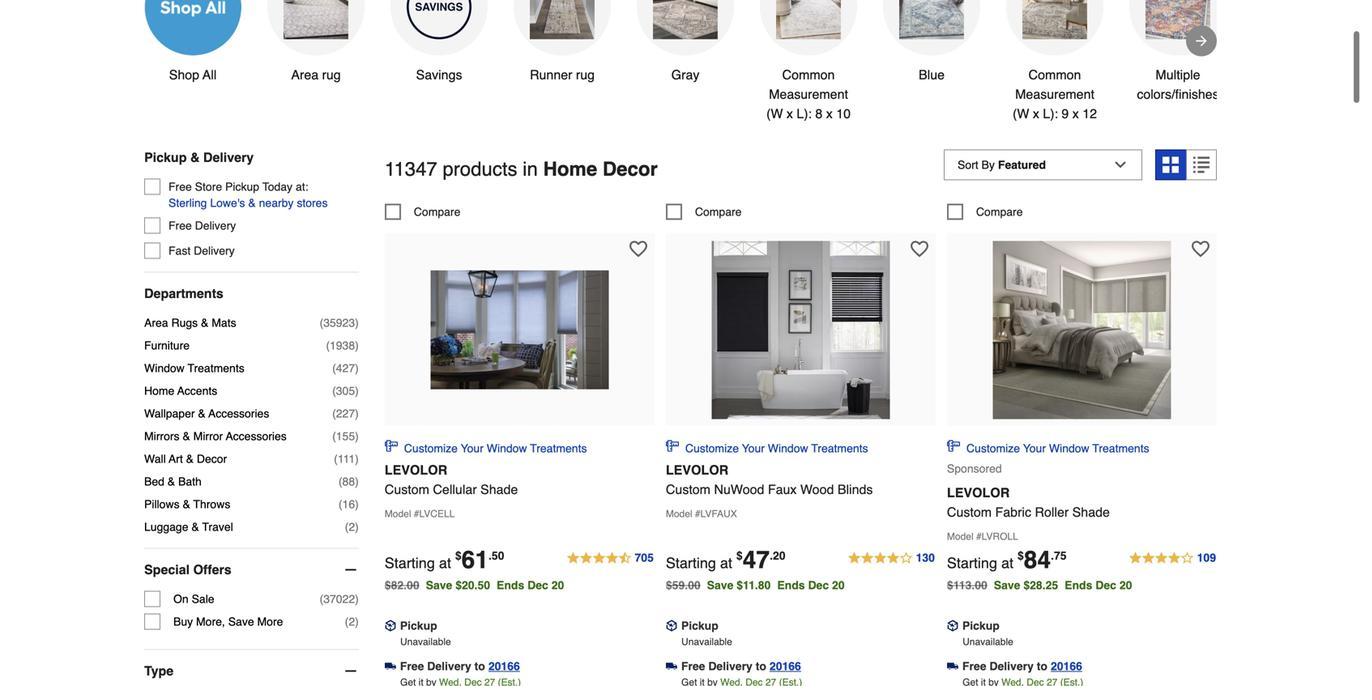 Task type: locate. For each thing, give the bounding box(es) containing it.
0 horizontal spatial heart outline image
[[911, 240, 929, 258]]

3 customize from the left
[[967, 442, 1020, 455]]

) for wall art & decor
[[355, 453, 359, 466]]

2 compare from the left
[[695, 205, 742, 218]]

unavailable down $82.00
[[400, 636, 451, 648]]

customize up nuwood
[[686, 442, 739, 455]]

list view image
[[1194, 157, 1210, 173]]

ends down .50
[[497, 579, 525, 592]]

2 20 from the left
[[832, 579, 845, 592]]

window for levolor custom nuwood faux wood blinds image
[[768, 442, 809, 455]]

2 horizontal spatial customize
[[967, 442, 1020, 455]]

starting up was price $59.00 element
[[666, 555, 716, 572]]

l): left "8"
[[797, 106, 812, 121]]

1 horizontal spatial 20
[[832, 579, 845, 592]]

1 customize your window treatments link from the left
[[385, 440, 587, 457]]

starting up was price $82.00 element
[[385, 555, 435, 572]]

(w left 9 at the top
[[1013, 106, 1030, 121]]

0 horizontal spatial $
[[455, 549, 462, 562]]

1 horizontal spatial pickup image
[[666, 620, 677, 632]]

to for first pickup icon from left's truck filled icon
[[475, 660, 485, 673]]

runner rug button
[[514, 0, 611, 85]]

minus image down ( 37022 )
[[343, 663, 359, 680]]

0 horizontal spatial custom
[[385, 482, 429, 497]]

2 horizontal spatial customize your window treatments
[[967, 442, 1150, 455]]

0 vertical spatial minus image
[[343, 562, 359, 578]]

at left 47
[[720, 555, 733, 572]]

1 4 stars image from the left
[[847, 549, 936, 568]]

1 ) from the top
[[355, 316, 359, 329]]

at inside starting at $ 47 .20
[[720, 555, 733, 572]]

2 4 stars image from the left
[[1129, 549, 1217, 568]]

area for area rugs & mats
[[144, 316, 168, 329]]

free delivery
[[169, 219, 236, 232]]

( 2 )
[[345, 521, 359, 534], [345, 616, 359, 629]]

window up levolor custom nuwood faux wood blinds
[[768, 442, 809, 455]]

ends dec 20 element
[[497, 579, 571, 592], [777, 579, 851, 592], [1065, 579, 1139, 592]]

rug down the savings type area rug image
[[322, 67, 341, 82]]

) for buy more, save more
[[355, 616, 359, 629]]

2 l): from the left
[[1043, 106, 1058, 121]]

0 horizontal spatial 20166
[[489, 660, 520, 673]]

1 free delivery to 20166 from the left
[[400, 660, 520, 673]]

1 customize your window treatments from the left
[[404, 442, 587, 455]]

common up "8"
[[783, 67, 835, 82]]

1 l): from the left
[[797, 106, 812, 121]]

2 horizontal spatial at
[[1002, 555, 1014, 572]]

1 horizontal spatial starting
[[666, 555, 716, 572]]

fast
[[169, 244, 191, 257]]

2 2 from the top
[[349, 616, 355, 629]]

1 horizontal spatial customize your window treatments
[[686, 442, 868, 455]]

2 starting from the left
[[666, 555, 716, 572]]

3 $ from the left
[[1018, 549, 1024, 562]]

0 horizontal spatial (w
[[767, 106, 783, 121]]

2 horizontal spatial ends dec 20 element
[[1065, 579, 1139, 592]]

2 horizontal spatial customize your window treatments link
[[947, 440, 1150, 457]]

1 horizontal spatial heart outline image
[[1192, 240, 1210, 258]]

1 horizontal spatial model
[[666, 508, 693, 520]]

customize your window treatments up levolor custom nuwood faux wood blinds
[[686, 442, 868, 455]]

minus image up ( 37022 )
[[343, 562, 359, 578]]

x left "8"
[[787, 106, 793, 121]]

pickup for second pickup icon
[[681, 619, 719, 632]]

buy
[[173, 616, 193, 629]]

1 horizontal spatial 20166
[[770, 660, 801, 673]]

0 vertical spatial shade
[[481, 482, 518, 497]]

11347 products in home decor
[[385, 158, 658, 180]]

$ inside starting at $ 61 .50
[[455, 549, 462, 562]]

1 horizontal spatial at
[[720, 555, 733, 572]]

& up luggage & travel
[[183, 498, 190, 511]]

area for area rug
[[291, 67, 319, 82]]

accessories right mirror
[[226, 430, 287, 443]]

10 ) from the top
[[355, 521, 359, 534]]

levolor up cellular
[[385, 463, 447, 478]]

1 customize from the left
[[404, 442, 458, 455]]

save down actual price $84.75 "element"
[[994, 579, 1021, 592]]

2 down ( 37022 )
[[349, 616, 355, 629]]

x right 9 at the top
[[1073, 106, 1079, 121]]

measurement inside common measurement (w x l): 8 x 10
[[769, 87, 848, 102]]

l): inside common measurement (w x l): 9 x 12
[[1043, 106, 1058, 121]]

& left travel
[[192, 521, 199, 534]]

save down actual price $61.50 'element'
[[426, 579, 452, 592]]

(w
[[767, 106, 783, 121], [1013, 106, 1030, 121]]

x left 9 at the top
[[1033, 106, 1040, 121]]

measurement for 8
[[769, 87, 848, 102]]

custom up model # lvfaux
[[666, 482, 711, 497]]

1 horizontal spatial 20166 button
[[770, 658, 801, 675]]

) for pillows & throws
[[355, 498, 359, 511]]

1 horizontal spatial (w
[[1013, 106, 1030, 121]]

1 horizontal spatial your
[[742, 442, 765, 455]]

ends dec 20 element for 61
[[497, 579, 571, 592]]

( 427 )
[[332, 362, 359, 375]]

window
[[144, 362, 185, 375], [487, 442, 527, 455], [768, 442, 809, 455], [1049, 442, 1090, 455]]

rug inside runner rug button
[[576, 67, 595, 82]]

home up wallpaper
[[144, 385, 175, 398]]

savings save $28.25 element
[[994, 579, 1139, 592]]

0 horizontal spatial customize your window treatments link
[[385, 440, 587, 457]]

at inside starting at $ 61 .50
[[439, 555, 451, 572]]

area down the savings type area rug image
[[291, 67, 319, 82]]

(w inside common measurement (w x l): 9 x 12
[[1013, 106, 1030, 121]]

your for levolor custom fabric roller shade "image"
[[1023, 442, 1046, 455]]

compare for 5004859829 element
[[414, 205, 461, 218]]

pickup image down $82.00
[[385, 620, 396, 632]]

0 horizontal spatial to
[[475, 660, 485, 673]]

0 vertical spatial area
[[291, 67, 319, 82]]

2 horizontal spatial ends
[[1065, 579, 1093, 592]]

x right "8"
[[826, 106, 833, 121]]

0 horizontal spatial your
[[461, 442, 484, 455]]

3 20 from the left
[[1120, 579, 1133, 592]]

1 vertical spatial ( 2 )
[[345, 616, 359, 629]]

levolor
[[385, 463, 447, 478], [666, 463, 729, 478], [947, 485, 1010, 500]]

dec right $11.80
[[808, 579, 829, 592]]

levolor custom fabric roller shade image
[[993, 241, 1171, 419]]

1 ( 2 ) from the top
[[345, 521, 359, 534]]

minus image inside type button
[[343, 663, 359, 680]]

2 rug from the left
[[576, 67, 595, 82]]

your up levolor custom cellular shade
[[461, 442, 484, 455]]

(w left "8"
[[767, 106, 783, 121]]

(w inside common measurement (w x l): 8 x 10
[[767, 106, 783, 121]]

1 compare from the left
[[414, 205, 461, 218]]

1 horizontal spatial truck filled image
[[947, 661, 959, 672]]

grid view image
[[1163, 157, 1179, 173]]

3 20166 button from the left
[[1051, 658, 1083, 675]]

1 dec from the left
[[528, 579, 549, 592]]

3 free delivery to 20166 from the left
[[963, 660, 1083, 673]]

rug right runner
[[576, 67, 595, 82]]

ends dec 20 element down .20
[[777, 579, 851, 592]]

compare inside 5004859829 element
[[414, 205, 461, 218]]

your up levolor custom fabric roller shade
[[1023, 442, 1046, 455]]

customize your window treatments link up levolor custom fabric roller shade
[[947, 440, 1150, 457]]

levolor for nuwood
[[666, 463, 729, 478]]

5004859829 element
[[385, 204, 461, 220]]

2 horizontal spatial starting
[[947, 555, 998, 572]]

decor down mirrors & mirror accessories
[[197, 453, 227, 466]]

0 horizontal spatial 20166 button
[[489, 658, 520, 675]]

1 horizontal spatial rug
[[576, 67, 595, 82]]

area up furniture
[[144, 316, 168, 329]]

at down lvroll
[[1002, 555, 1014, 572]]

$ inside starting at $ 84 .75
[[1018, 549, 1024, 562]]

1 horizontal spatial levolor
[[666, 463, 729, 478]]

8 ) from the top
[[355, 475, 359, 488]]

0 horizontal spatial common
[[783, 67, 835, 82]]

9
[[1062, 106, 1069, 121]]

0 horizontal spatial customize your window treatments
[[404, 442, 587, 455]]

special
[[144, 562, 190, 577]]

truck filled image
[[385, 661, 396, 672], [947, 661, 959, 672]]

2 customize from the left
[[686, 442, 739, 455]]

customize your window treatments up levolor custom fabric roller shade
[[967, 442, 1150, 455]]

0 horizontal spatial ends
[[497, 579, 525, 592]]

12
[[1083, 106, 1097, 121]]

free for third pickup icon from left
[[963, 660, 987, 673]]

1 horizontal spatial ends dec 20 element
[[777, 579, 851, 592]]

1 truck filled image from the left
[[385, 661, 396, 672]]

20 for 47
[[832, 579, 845, 592]]

3 to from the left
[[1037, 660, 1048, 673]]

1 horizontal spatial custom
[[666, 482, 711, 497]]

common inside common measurement (w x l): 9 x 12
[[1029, 67, 1082, 82]]

model # lvfaux
[[666, 508, 737, 520]]

1 vertical spatial minus image
[[343, 663, 359, 680]]

2 measurement from the left
[[1016, 87, 1095, 102]]

custom for custom fabric roller shade
[[947, 505, 992, 520]]

custom inside levolor custom fabric roller shade
[[947, 505, 992, 520]]

customize up the sponsored
[[967, 442, 1020, 455]]

starting inside starting at $ 84 .75
[[947, 555, 998, 572]]

l): left 9 at the top
[[1043, 106, 1058, 121]]

2 ) from the top
[[355, 339, 359, 352]]

ends down .20
[[777, 579, 805, 592]]

measurement
[[769, 87, 848, 102], [1016, 87, 1095, 102]]

your for levolor custom cellular shade image
[[461, 442, 484, 455]]

shade right the roller
[[1073, 505, 1110, 520]]

3 at from the left
[[1002, 555, 1014, 572]]

2 horizontal spatial free delivery to 20166
[[963, 660, 1083, 673]]

3 pickup image from the left
[[947, 620, 959, 632]]

levolor inside levolor custom nuwood faux wood blinds
[[666, 463, 729, 478]]

& down accents on the left of the page
[[198, 407, 206, 420]]

2 horizontal spatial $
[[1018, 549, 1024, 562]]

1 measurement from the left
[[769, 87, 848, 102]]

model left lvfaux
[[666, 508, 693, 520]]

2 horizontal spatial custom
[[947, 505, 992, 520]]

customize your window treatments for levolor custom nuwood faux wood blinds image
[[686, 442, 868, 455]]

l): inside common measurement (w x l): 8 x 10
[[797, 106, 812, 121]]

pickup up sterling lowe's & nearby stores
[[225, 180, 259, 193]]

(
[[320, 316, 324, 329], [326, 339, 330, 352], [332, 362, 336, 375], [332, 385, 336, 398], [332, 407, 336, 420], [332, 430, 336, 443], [334, 453, 338, 466], [339, 475, 342, 488], [339, 498, 342, 511], [345, 521, 349, 534], [320, 593, 324, 606], [345, 616, 349, 629]]

shade inside levolor custom fabric roller shade
[[1073, 505, 1110, 520]]

20 for 61
[[552, 579, 564, 592]]

$ inside starting at $ 47 .20
[[737, 549, 743, 562]]

compare inside 5004860515 element
[[977, 205, 1023, 218]]

savings common measurement (w x l) 9 x 12 image
[[1023, 0, 1088, 39]]

11 ) from the top
[[355, 593, 359, 606]]

3 ) from the top
[[355, 362, 359, 375]]

accessories up mirrors & mirror accessories
[[208, 407, 269, 420]]

measurement inside common measurement (w x l): 9 x 12
[[1016, 87, 1095, 102]]

blue
[[919, 67, 945, 82]]

( for buy more, save more
[[345, 616, 349, 629]]

customize your window treatments link up levolor custom cellular shade
[[385, 440, 587, 457]]

2 x from the left
[[826, 106, 833, 121]]

rug inside the "area rug" button
[[322, 67, 341, 82]]

at left 61
[[439, 555, 451, 572]]

1 at from the left
[[439, 555, 451, 572]]

stores
[[297, 197, 328, 210]]

ends dec 20 element down .50
[[497, 579, 571, 592]]

lvroll
[[982, 531, 1019, 542]]

2 horizontal spatial to
[[1037, 660, 1048, 673]]

levolor up model # lvfaux
[[666, 463, 729, 478]]

shop all
[[169, 67, 217, 82]]

& for delivery
[[190, 150, 200, 165]]

$20.50
[[456, 579, 490, 592]]

1 horizontal spatial compare
[[695, 205, 742, 218]]

2 horizontal spatial 20166
[[1051, 660, 1083, 673]]

2 20166 button from the left
[[770, 658, 801, 675]]

save
[[426, 579, 452, 592], [707, 579, 734, 592], [994, 579, 1021, 592], [228, 616, 254, 629]]

3 customize your window treatments from the left
[[967, 442, 1150, 455]]

savings special offers savings image
[[407, 0, 472, 39]]

$ for 84
[[1018, 549, 1024, 562]]

( 2 ) down ( 37022 )
[[345, 616, 359, 629]]

( for mirrors & mirror accessories
[[332, 430, 336, 443]]

& up store
[[190, 150, 200, 165]]

2 unavailable from the left
[[682, 636, 732, 648]]

customize your window treatments up levolor custom cellular shade
[[404, 442, 587, 455]]

model for custom cellular shade
[[385, 508, 411, 520]]

2 for luggage & travel
[[349, 521, 355, 534]]

1 vertical spatial 2
[[349, 616, 355, 629]]

2 horizontal spatial pickup image
[[947, 620, 959, 632]]

0 horizontal spatial ends dec 20 element
[[497, 579, 571, 592]]

4 ) from the top
[[355, 385, 359, 398]]

8
[[816, 106, 823, 121]]

( for on sale
[[320, 593, 324, 606]]

( for luggage & travel
[[345, 521, 349, 534]]

2 (w from the left
[[1013, 106, 1030, 121]]

& left mirror
[[183, 430, 190, 443]]

shop
[[169, 67, 199, 82]]

0 horizontal spatial dec
[[528, 579, 549, 592]]

at inside starting at $ 84 .75
[[1002, 555, 1014, 572]]

save down actual price $47.20 "element"
[[707, 579, 734, 592]]

1 vertical spatial shade
[[1073, 505, 1110, 520]]

levolor custom nuwood faux wood blinds image
[[712, 241, 890, 419]]

custom up model # lvroll
[[947, 505, 992, 520]]

customize your window treatments link for levolor custom cellular shade image
[[385, 440, 587, 457]]

pickup down $59.00
[[681, 619, 719, 632]]

0 horizontal spatial customize
[[404, 442, 458, 455]]

305
[[336, 385, 355, 398]]

l):
[[797, 106, 812, 121], [1043, 106, 1058, 121]]

truck filled image for third pickup icon from left
[[947, 661, 959, 672]]

dec right $28.25
[[1096, 579, 1117, 592]]

0 horizontal spatial levolor
[[385, 463, 447, 478]]

0 horizontal spatial shade
[[481, 482, 518, 497]]

& down free store pickup today at:
[[248, 197, 256, 210]]

$ down lvroll
[[1018, 549, 1024, 562]]

in
[[523, 158, 538, 180]]

# for cellular
[[414, 508, 419, 520]]

pillows
[[144, 498, 180, 511]]

& right "bed"
[[168, 475, 175, 488]]

1 heart outline image from the left
[[911, 240, 929, 258]]

model
[[385, 508, 411, 520], [666, 508, 693, 520], [947, 531, 974, 542]]

throws
[[193, 498, 230, 511]]

3 dec from the left
[[1096, 579, 1117, 592]]

0 vertical spatial ( 2 )
[[345, 521, 359, 534]]

save left "more"
[[228, 616, 254, 629]]

0 horizontal spatial compare
[[414, 205, 461, 218]]

customize for levolor custom cellular shade image
[[404, 442, 458, 455]]

2 your from the left
[[742, 442, 765, 455]]

departments
[[144, 286, 224, 301]]

2 ends dec 20 element from the left
[[777, 579, 851, 592]]

2 to from the left
[[756, 660, 767, 673]]

1 horizontal spatial ends
[[777, 579, 805, 592]]

custom inside levolor custom cellular shade
[[385, 482, 429, 497]]

decor
[[603, 158, 658, 180], [197, 453, 227, 466]]

unavailable for first pickup icon from left
[[400, 636, 451, 648]]

2 ends from the left
[[777, 579, 805, 592]]

( 1938 )
[[326, 339, 359, 352]]

1 minus image from the top
[[343, 562, 359, 578]]

1 vertical spatial home
[[144, 385, 175, 398]]

1 vertical spatial decor
[[197, 453, 227, 466]]

20
[[552, 579, 564, 592], [832, 579, 845, 592], [1120, 579, 1133, 592]]

starting for 84
[[947, 555, 998, 572]]

your up levolor custom nuwood faux wood blinds
[[742, 442, 765, 455]]

1 horizontal spatial shade
[[1073, 505, 1110, 520]]

on sale
[[173, 593, 214, 606]]

2 ( 2 ) from the top
[[345, 616, 359, 629]]

lvcell
[[419, 508, 455, 520]]

4.5 stars image
[[566, 549, 655, 568]]

save for 47
[[707, 579, 734, 592]]

pickup image
[[385, 620, 396, 632], [666, 620, 677, 632], [947, 620, 959, 632]]

all
[[203, 67, 217, 82]]

0 horizontal spatial 20
[[552, 579, 564, 592]]

2 common from the left
[[1029, 67, 1082, 82]]

0 horizontal spatial pickup image
[[385, 620, 396, 632]]

truck filled image
[[666, 661, 677, 672]]

2 horizontal spatial compare
[[977, 205, 1023, 218]]

0 horizontal spatial rug
[[322, 67, 341, 82]]

common for 8
[[783, 67, 835, 82]]

0 horizontal spatial l):
[[797, 106, 812, 121]]

3 starting from the left
[[947, 555, 998, 572]]

# down levolor custom cellular shade
[[414, 508, 419, 520]]

pickup for third pickup icon from left
[[963, 619, 1000, 632]]

dec right the $20.50
[[528, 579, 549, 592]]

1 common from the left
[[783, 67, 835, 82]]

1 horizontal spatial 4 stars image
[[1129, 549, 1217, 568]]

2 horizontal spatial #
[[977, 531, 982, 542]]

2 minus image from the top
[[343, 663, 359, 680]]

levolor custom cellular shade image
[[431, 241, 609, 419]]

starting inside starting at $ 47 .20
[[666, 555, 716, 572]]

wallpaper
[[144, 407, 195, 420]]

x
[[787, 106, 793, 121], [826, 106, 833, 121], [1033, 106, 1040, 121], [1073, 106, 1079, 121]]

1 (w from the left
[[767, 106, 783, 121]]

levolor for fabric
[[947, 485, 1010, 500]]

levolor down the sponsored
[[947, 485, 1010, 500]]

1 horizontal spatial customize your window treatments link
[[666, 440, 868, 457]]

1 to from the left
[[475, 660, 485, 673]]

rug
[[322, 67, 341, 82], [576, 67, 595, 82]]

custom inside levolor custom nuwood faux wood blinds
[[666, 482, 711, 497]]

actual price $84.75 element
[[947, 546, 1067, 575]]

nuwood
[[714, 482, 765, 497]]

2 down 16
[[349, 521, 355, 534]]

1 horizontal spatial dec
[[808, 579, 829, 592]]

2 free delivery to 20166 from the left
[[681, 660, 801, 673]]

3 your from the left
[[1023, 442, 1046, 455]]

9 ) from the top
[[355, 498, 359, 511]]

store
[[195, 180, 222, 193]]

1 your from the left
[[461, 442, 484, 455]]

savings common measurement (w x l) 8 x 10 image
[[776, 0, 841, 39]]

starting up the "was price $113.00" element at right
[[947, 555, 998, 572]]

1 unavailable from the left
[[400, 636, 451, 648]]

pickup down $113.00
[[963, 619, 1000, 632]]

0 horizontal spatial starting
[[385, 555, 435, 572]]

) for mirrors & mirror accessories
[[355, 430, 359, 443]]

0 horizontal spatial truck filled image
[[385, 661, 396, 672]]

measurement up 9 at the top
[[1016, 87, 1095, 102]]

2 for buy more, save more
[[349, 616, 355, 629]]

1 horizontal spatial customize
[[686, 442, 739, 455]]

unavailable down $59.00
[[682, 636, 732, 648]]

ends dec 20 element down .75
[[1065, 579, 1139, 592]]

dec
[[528, 579, 549, 592], [808, 579, 829, 592], [1096, 579, 1117, 592]]

was price $82.00 element
[[385, 575, 426, 592]]

common inside common measurement (w x l): 8 x 10
[[783, 67, 835, 82]]

# up starting at $ 84 .75
[[977, 531, 982, 542]]

heart outline image
[[911, 240, 929, 258], [1192, 240, 1210, 258]]

& left the mats
[[201, 316, 209, 329]]

109
[[1198, 551, 1216, 564]]

( for pillows & throws
[[339, 498, 342, 511]]

customize up levolor custom cellular shade
[[404, 442, 458, 455]]

common
[[783, 67, 835, 82], [1029, 67, 1082, 82]]

$ for 61
[[455, 549, 462, 562]]

1 horizontal spatial unavailable
[[682, 636, 732, 648]]

( for home accents
[[332, 385, 336, 398]]

common measurement (w x l): 8 x 10 button
[[760, 0, 857, 124]]

window for levolor custom cellular shade image
[[487, 442, 527, 455]]

$ up $11.80
[[737, 549, 743, 562]]

minus image
[[343, 562, 359, 578], [343, 663, 359, 680]]

20166
[[489, 660, 520, 673], [770, 660, 801, 673], [1051, 660, 1083, 673]]

6 ) from the top
[[355, 430, 359, 443]]

4 stars image
[[847, 549, 936, 568], [1129, 549, 1217, 568]]

1 $ from the left
[[455, 549, 462, 562]]

customize your window treatments link for levolor custom fabric roller shade "image"
[[947, 440, 1150, 457]]

0 horizontal spatial area
[[144, 316, 168, 329]]

1 horizontal spatial to
[[756, 660, 767, 673]]

1 ends from the left
[[497, 579, 525, 592]]

unavailable down $113.00
[[963, 636, 1014, 648]]

1 vertical spatial area
[[144, 316, 168, 329]]

2 customize your window treatments from the left
[[686, 442, 868, 455]]

3 customize your window treatments link from the left
[[947, 440, 1150, 457]]

4 stars image containing 130
[[847, 549, 936, 568]]

window up levolor custom cellular shade
[[487, 442, 527, 455]]

custom
[[385, 482, 429, 497], [666, 482, 711, 497], [947, 505, 992, 520]]

starting inside starting at $ 61 .50
[[385, 555, 435, 572]]

705
[[635, 551, 654, 564]]

3 x from the left
[[1033, 106, 1040, 121]]

3 unavailable from the left
[[963, 636, 1014, 648]]

runner
[[530, 67, 573, 82]]

decor up heart outline icon
[[603, 158, 658, 180]]

customize
[[404, 442, 458, 455], [686, 442, 739, 455], [967, 442, 1020, 455]]

customize your window treatments link up levolor custom nuwood faux wood blinds
[[666, 440, 868, 457]]

0 horizontal spatial free delivery to 20166
[[400, 660, 520, 673]]

2 horizontal spatial levolor
[[947, 485, 1010, 500]]

levolor for cellular
[[385, 463, 447, 478]]

427
[[336, 362, 355, 375]]

runner rug
[[530, 67, 595, 82]]

unavailable
[[400, 636, 451, 648], [682, 636, 732, 648], [963, 636, 1014, 648]]

1 horizontal spatial decor
[[603, 158, 658, 180]]

minus image for special offers
[[343, 562, 359, 578]]

0 vertical spatial accessories
[[208, 407, 269, 420]]

0 horizontal spatial 4 stars image
[[847, 549, 936, 568]]

1 starting from the left
[[385, 555, 435, 572]]

window up the roller
[[1049, 442, 1090, 455]]

departments element
[[144, 286, 359, 302]]

pickup down $82.00
[[400, 619, 437, 632]]

compare inside '5014075469' 'element'
[[695, 205, 742, 218]]

2 at from the left
[[720, 555, 733, 572]]

pickup & delivery
[[144, 150, 254, 165]]

model left lvroll
[[947, 531, 974, 542]]

1 horizontal spatial area
[[291, 67, 319, 82]]

ends down .75
[[1065, 579, 1093, 592]]

0 horizontal spatial unavailable
[[400, 636, 451, 648]]

( 305 )
[[332, 385, 359, 398]]

customize for levolor custom nuwood faux wood blinds image
[[686, 442, 739, 455]]

area
[[291, 67, 319, 82], [144, 316, 168, 329]]

at:
[[296, 180, 308, 193]]

4 stars image containing 109
[[1129, 549, 1217, 568]]

1 horizontal spatial #
[[695, 508, 701, 520]]

1 horizontal spatial free delivery to 20166
[[681, 660, 801, 673]]

treatments for levolor custom cellular shade image
[[530, 442, 587, 455]]

) for area rugs & mats
[[355, 316, 359, 329]]

$ up the $20.50
[[455, 549, 462, 562]]

1 ends dec 20 element from the left
[[497, 579, 571, 592]]

1 20 from the left
[[552, 579, 564, 592]]

2 horizontal spatial unavailable
[[963, 636, 1014, 648]]

1 rug from the left
[[322, 67, 341, 82]]

1 pickup image from the left
[[385, 620, 396, 632]]

2 customize your window treatments link from the left
[[666, 440, 868, 457]]

at for 61
[[439, 555, 451, 572]]

unavailable for second pickup icon
[[682, 636, 732, 648]]

3 compare from the left
[[977, 205, 1023, 218]]

0 horizontal spatial measurement
[[769, 87, 848, 102]]

&
[[190, 150, 200, 165], [248, 197, 256, 210], [201, 316, 209, 329], [198, 407, 206, 420], [183, 430, 190, 443], [186, 453, 194, 466], [168, 475, 175, 488], [183, 498, 190, 511], [192, 521, 199, 534]]

2
[[349, 521, 355, 534], [349, 616, 355, 629]]

levolor custom nuwood faux wood blinds
[[666, 463, 873, 497]]

at for 84
[[1002, 555, 1014, 572]]

2 horizontal spatial dec
[[1096, 579, 1117, 592]]

measurement up "8"
[[769, 87, 848, 102]]

# up starting at $ 47 .20 at bottom
[[695, 508, 701, 520]]

& for mirror
[[183, 430, 190, 443]]

pickup image up truck filled image
[[666, 620, 677, 632]]

area inside button
[[291, 67, 319, 82]]

free delivery to 20166 for third pickup icon from left
[[963, 660, 1083, 673]]

1 horizontal spatial measurement
[[1016, 87, 1095, 102]]

47
[[743, 546, 770, 574]]

shade right cellular
[[481, 482, 518, 497]]

12 ) from the top
[[355, 616, 359, 629]]

0 horizontal spatial decor
[[197, 453, 227, 466]]

0 horizontal spatial #
[[414, 508, 419, 520]]

3 ends from the left
[[1065, 579, 1093, 592]]

$ for 47
[[737, 549, 743, 562]]

#
[[414, 508, 419, 520], [695, 508, 701, 520], [977, 531, 982, 542]]

20 for 84
[[1120, 579, 1133, 592]]

2 horizontal spatial 20166 button
[[1051, 658, 1083, 675]]

levolor inside levolor custom fabric roller shade
[[947, 485, 1010, 500]]

window down furniture
[[144, 362, 185, 375]]

blue button
[[883, 0, 981, 85]]

3 ends dec 20 element from the left
[[1065, 579, 1139, 592]]

2 $ from the left
[[737, 549, 743, 562]]

2 dec from the left
[[808, 579, 829, 592]]

bath
[[178, 475, 202, 488]]

130 button
[[847, 549, 936, 568]]

0 horizontal spatial model
[[385, 508, 411, 520]]

home right in
[[543, 158, 597, 180]]

5 ) from the top
[[355, 407, 359, 420]]

1 2 from the top
[[349, 521, 355, 534]]

model left lvcell
[[385, 508, 411, 520]]

wallpaper & accessories
[[144, 407, 269, 420]]

custom up model # lvcell
[[385, 482, 429, 497]]

0 horizontal spatial at
[[439, 555, 451, 572]]

( 2 ) down 16
[[345, 521, 359, 534]]

pickup image down $113.00
[[947, 620, 959, 632]]

7 ) from the top
[[355, 453, 359, 466]]

levolor inside levolor custom cellular shade
[[385, 463, 447, 478]]

accessories
[[208, 407, 269, 420], [226, 430, 287, 443]]

1 20166 button from the left
[[489, 658, 520, 675]]

( for wall art & decor
[[334, 453, 338, 466]]

dec for 61
[[528, 579, 549, 592]]

$28.25
[[1024, 579, 1059, 592]]

common up 9 at the top
[[1029, 67, 1082, 82]]

1 horizontal spatial home
[[543, 158, 597, 180]]

free
[[169, 180, 192, 193], [169, 219, 192, 232], [400, 660, 424, 673], [681, 660, 705, 673], [963, 660, 987, 673]]

2 truck filled image from the left
[[947, 661, 959, 672]]

ends for 61
[[497, 579, 525, 592]]

20166 button for first pickup icon from left's truck filled icon
[[489, 658, 520, 675]]

minus image inside special offers button
[[343, 562, 359, 578]]

2 horizontal spatial 20
[[1120, 579, 1133, 592]]



Task type: vqa. For each thing, say whether or not it's contained in the screenshot.


Task type: describe. For each thing, give the bounding box(es) containing it.
shop all button
[[144, 0, 242, 85]]

37022
[[324, 593, 355, 606]]

sterling
[[169, 197, 207, 210]]

2 heart outline image from the left
[[1192, 240, 1210, 258]]

$113.00 save $28.25 ends dec 20
[[947, 579, 1133, 592]]

mirrors & mirror accessories
[[144, 430, 287, 443]]

35923
[[324, 316, 355, 329]]

& for accessories
[[198, 407, 206, 420]]

arrow right image
[[1194, 33, 1210, 49]]

luggage
[[144, 521, 188, 534]]

( 16 )
[[339, 498, 359, 511]]

window for levolor custom fabric roller shade "image"
[[1049, 442, 1090, 455]]

on
[[173, 593, 189, 606]]

free delivery to 20166 for second pickup icon
[[681, 660, 801, 673]]

l): for 8
[[797, 106, 812, 121]]

pickup for first pickup icon from left
[[400, 619, 437, 632]]

more,
[[196, 616, 225, 629]]

) for window treatments
[[355, 362, 359, 375]]

) for on sale
[[355, 593, 359, 606]]

free for first pickup icon from left
[[400, 660, 424, 673]]

sponsored
[[947, 462, 1002, 475]]

common measurement (w x l): 9 x 12 button
[[1007, 0, 1104, 124]]

free delivery to 20166 for first pickup icon from left
[[400, 660, 520, 673]]

5014075469 element
[[666, 204, 742, 220]]

$59.00
[[666, 579, 701, 592]]

area rug
[[291, 67, 341, 82]]

compare for 5004860515 element
[[977, 205, 1023, 218]]

1 x from the left
[[787, 106, 793, 121]]

& inside button
[[248, 197, 256, 210]]

to for truck filled icon corresponding to third pickup icon from left
[[1037, 660, 1048, 673]]

( 35923 )
[[320, 316, 359, 329]]

actual price $61.50 element
[[385, 546, 504, 575]]

(w for common measurement (w x l): 8 x 10
[[767, 106, 783, 121]]

custom for custom cellular shade
[[385, 482, 429, 497]]

at for 47
[[720, 555, 733, 572]]

4 stars image for 47
[[847, 549, 936, 568]]

starting for 47
[[666, 555, 716, 572]]

shade inside levolor custom cellular shade
[[481, 482, 518, 497]]

savings save $11.80 element
[[707, 579, 851, 592]]

rug for runner rug
[[576, 67, 595, 82]]

savings color/finish family multiple colors/finishes image
[[1146, 0, 1211, 39]]

2 20166 from the left
[[770, 660, 801, 673]]

rugs
[[171, 316, 198, 329]]

l): for 9
[[1043, 106, 1058, 121]]

nearby
[[259, 197, 294, 210]]

minus image for type
[[343, 663, 359, 680]]

gray
[[672, 67, 700, 82]]

20166 button for truck filled image
[[770, 658, 801, 675]]

( for bed & bath
[[339, 475, 342, 488]]

bed
[[144, 475, 164, 488]]

& for throws
[[183, 498, 190, 511]]

mirrors
[[144, 430, 180, 443]]

) for luggage & travel
[[355, 521, 359, 534]]

luggage & travel
[[144, 521, 233, 534]]

savings type area rug image
[[284, 0, 348, 39]]

accents
[[177, 385, 217, 398]]

# for nuwood
[[695, 508, 701, 520]]

actual price $47.20 element
[[666, 546, 786, 575]]

0 vertical spatial home
[[543, 158, 597, 180]]

was price $113.00 element
[[947, 575, 994, 592]]

.50
[[489, 549, 504, 562]]

to for truck filled image
[[756, 660, 767, 673]]

model # lvroll
[[947, 531, 1019, 542]]

dec for 47
[[808, 579, 829, 592]]

savings save $20.50 element
[[426, 579, 571, 592]]

$59.00 save $11.80 ends dec 20
[[666, 579, 845, 592]]

today
[[262, 180, 293, 193]]

) for home accents
[[355, 385, 359, 398]]

3 20166 from the left
[[1051, 660, 1083, 673]]

111
[[338, 453, 355, 466]]

products
[[443, 158, 517, 180]]

fast delivery
[[169, 244, 235, 257]]

offers
[[193, 562, 231, 577]]

sterling lowe's & nearby stores
[[169, 197, 328, 210]]

savings
[[416, 67, 462, 82]]

155
[[336, 430, 355, 443]]

(w for common measurement (w x l): 9 x 12
[[1013, 106, 1030, 121]]

$82.00 save $20.50 ends dec 20
[[385, 579, 564, 592]]

unavailable for third pickup icon from left
[[963, 636, 1014, 648]]

( for furniture
[[326, 339, 330, 352]]

customize for levolor custom fabric roller shade "image"
[[967, 442, 1020, 455]]

0 vertical spatial decor
[[603, 158, 658, 180]]

roller
[[1035, 505, 1069, 520]]

treatments for levolor custom nuwood faux wood blinds image
[[812, 442, 868, 455]]

custom for custom nuwood faux wood blinds
[[666, 482, 711, 497]]

( for wallpaper & accessories
[[332, 407, 336, 420]]

pickup up sterling
[[144, 150, 187, 165]]

fabric
[[996, 505, 1032, 520]]

1938
[[330, 339, 355, 352]]

4 x from the left
[[1073, 106, 1079, 121]]

shop all image
[[144, 0, 242, 56]]

& for bath
[[168, 475, 175, 488]]

705 button
[[566, 549, 655, 568]]

starting for 61
[[385, 555, 435, 572]]

.20
[[770, 549, 786, 562]]

.75
[[1051, 549, 1067, 562]]

savings type runner rug image
[[530, 0, 595, 39]]

( 111 )
[[334, 453, 359, 466]]

home accents
[[144, 385, 217, 398]]

save for 61
[[426, 579, 452, 592]]

130
[[916, 551, 935, 564]]

227
[[336, 407, 355, 420]]

multiple colors/finishes button
[[1130, 0, 1227, 104]]

lowe's
[[210, 197, 245, 210]]

lvfaux
[[701, 508, 737, 520]]

& for travel
[[192, 521, 199, 534]]

multiple colors/finishes
[[1137, 67, 1219, 102]]

starting at $ 61 .50
[[385, 546, 504, 574]]

2 horizontal spatial model
[[947, 531, 974, 542]]

( for area rugs & mats
[[320, 316, 324, 329]]

ends for 84
[[1065, 579, 1093, 592]]

common measurement (w x l): 8 x 10
[[767, 67, 851, 121]]

more
[[257, 616, 283, 629]]

faux
[[768, 482, 797, 497]]

wall art & decor
[[144, 453, 227, 466]]

customize your window treatments for levolor custom cellular shade image
[[404, 442, 587, 455]]

treatments for levolor custom fabric roller shade "image"
[[1093, 442, 1150, 455]]

1 vertical spatial accessories
[[226, 430, 287, 443]]

starting at $ 47 .20
[[666, 546, 786, 574]]

( 2 ) for luggage & travel
[[345, 521, 359, 534]]

$113.00
[[947, 579, 988, 592]]

measurement for 9
[[1016, 87, 1095, 102]]

was price $59.00 element
[[666, 575, 707, 592]]

& right 'art'
[[186, 453, 194, 466]]

( for window treatments
[[332, 362, 336, 375]]

11347
[[385, 158, 437, 180]]

88
[[342, 475, 355, 488]]

multiple
[[1156, 67, 1201, 82]]

ends dec 20 element for 47
[[777, 579, 851, 592]]

) for furniture
[[355, 339, 359, 352]]

( 88 )
[[339, 475, 359, 488]]

5004860515 element
[[947, 204, 1023, 220]]

savings color/finish family blue image
[[900, 0, 964, 39]]

furniture
[[144, 339, 190, 352]]

type button
[[144, 650, 359, 686]]

) for bed & bath
[[355, 475, 359, 488]]

2 pickup image from the left
[[666, 620, 677, 632]]

common for 9
[[1029, 67, 1082, 82]]

dec for 84
[[1096, 579, 1117, 592]]

ends dec 20 element for 84
[[1065, 579, 1139, 592]]

1 20166 from the left
[[489, 660, 520, 673]]

starting at $ 84 .75
[[947, 546, 1067, 574]]

customize your window treatments for levolor custom fabric roller shade "image"
[[967, 442, 1150, 455]]

) for wallpaper & accessories
[[355, 407, 359, 420]]

heart outline image
[[630, 240, 647, 258]]

0 horizontal spatial home
[[144, 385, 175, 398]]

common measurement (w x l): 9 x 12
[[1013, 67, 1097, 121]]

special offers
[[144, 562, 231, 577]]

save for 84
[[994, 579, 1021, 592]]

bed & bath
[[144, 475, 202, 488]]

truck filled image for first pickup icon from left
[[385, 661, 396, 672]]

( 37022 )
[[320, 593, 359, 606]]

free for second pickup icon
[[681, 660, 705, 673]]

mirror
[[193, 430, 223, 443]]

savings color/finish family gray image
[[653, 0, 718, 39]]

wood
[[801, 482, 834, 497]]

levolor custom fabric roller shade
[[947, 485, 1110, 520]]

compare for '5014075469' 'element'
[[695, 205, 742, 218]]

customize your window treatments link for levolor custom nuwood faux wood blinds image
[[666, 440, 868, 457]]

free store pickup today at:
[[169, 180, 308, 193]]

rug for area rug
[[322, 67, 341, 82]]

61
[[462, 546, 489, 574]]

gray button
[[637, 0, 734, 85]]

window treatments
[[144, 362, 245, 375]]

travel
[[202, 521, 233, 534]]

10
[[837, 106, 851, 121]]

pillows & throws
[[144, 498, 230, 511]]

4 stars image for 84
[[1129, 549, 1217, 568]]

$82.00
[[385, 579, 420, 592]]



